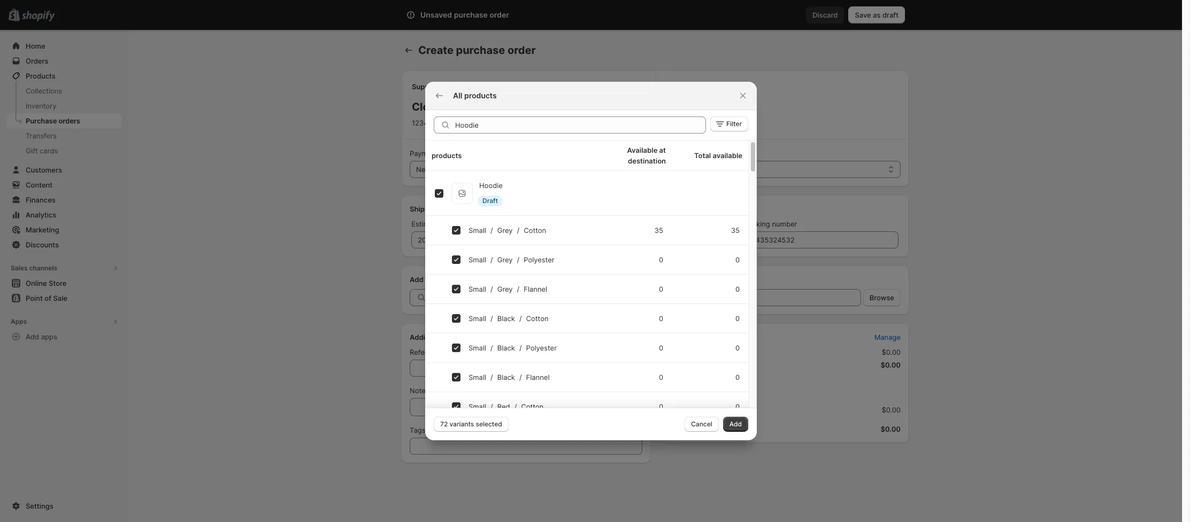 Task type: locate. For each thing, give the bounding box(es) containing it.
cost
[[668, 333, 684, 342], [668, 393, 684, 402]]

add button
[[723, 417, 749, 432]]

1 vertical spatial order
[[508, 44, 536, 57]]

5 small from the top
[[469, 344, 486, 353]]

destination
[[667, 82, 705, 91]]

supplier for supplier
[[412, 82, 440, 91]]

0 vertical spatial details
[[444, 205, 466, 214]]

cotton
[[524, 226, 546, 235], [526, 315, 549, 323], [521, 403, 544, 412]]

us dollars (usd)
[[664, 165, 719, 174]]

supplier left all
[[412, 82, 440, 91]]

1 vertical spatial cost
[[668, 393, 684, 402]]

settings
[[26, 502, 53, 511]]

0 vertical spatial order
[[490, 10, 509, 19]]

purchase right unsaved
[[454, 10, 488, 19]]

net
[[416, 165, 428, 174]]

polyester for grey
[[524, 256, 555, 264]]

add for add products
[[410, 276, 424, 284]]

0 horizontal spatial number
[[445, 348, 470, 357]]

additional
[[410, 333, 444, 342]]

1 grey from the top
[[498, 226, 513, 235]]

number for reference number
[[445, 348, 470, 357]]

manage
[[875, 333, 901, 342]]

1 horizontal spatial total
[[695, 151, 711, 160]]

collections link
[[6, 83, 122, 98]]

supplier up us
[[658, 149, 685, 158]]

supplier
[[412, 82, 440, 91], [658, 149, 685, 158]]

1 vertical spatial total
[[668, 425, 685, 434]]

all products dialog
[[0, 82, 1183, 523]]

at
[[660, 146, 666, 155]]

hoodie
[[479, 181, 503, 190]]

1 vertical spatial black
[[498, 344, 515, 353]]

purchase down search
[[456, 44, 505, 57]]

details up 'arrival'
[[444, 205, 466, 214]]

flannel
[[524, 285, 548, 294], [526, 374, 550, 382]]

2 vertical spatial products
[[425, 276, 456, 284]]

1 black from the top
[[498, 315, 515, 323]]

0 horizontal spatial 35
[[655, 226, 664, 235]]

tags
[[410, 426, 426, 435]]

0 vertical spatial number
[[772, 220, 798, 228]]

arrival
[[446, 220, 466, 228]]

reference number
[[410, 348, 470, 357]]

0 vertical spatial total
[[695, 151, 711, 160]]

all
[[453, 91, 463, 100]]

sales
[[11, 264, 28, 272]]

details up reference number
[[446, 333, 468, 342]]

2 grey from the top
[[498, 256, 513, 264]]

0 vertical spatial purchase
[[454, 10, 488, 19]]

4 small from the top
[[469, 315, 486, 323]]

add
[[410, 276, 424, 284], [26, 333, 39, 341], [730, 421, 742, 429]]

transfers link
[[6, 128, 122, 143]]

supplier
[[436, 387, 462, 395]]

number
[[772, 220, 798, 228], [445, 348, 470, 357]]

flannel for grey
[[524, 285, 548, 294]]

summary
[[686, 333, 717, 342]]

number down additional details
[[445, 348, 470, 357]]

0 horizontal spatial total
[[668, 425, 685, 434]]

2 cost from the top
[[668, 393, 684, 402]]

small
[[469, 226, 486, 235], [469, 256, 486, 264], [469, 285, 486, 294], [469, 315, 486, 323], [469, 344, 486, 353], [469, 374, 486, 382], [469, 403, 486, 412]]

1 vertical spatial supplier
[[658, 149, 685, 158]]

estimated
[[412, 220, 444, 228]]

0
[[659, 256, 664, 264], [736, 256, 740, 264], [659, 285, 664, 294], [736, 285, 740, 294], [659, 315, 664, 323], [736, 315, 740, 323], [659, 344, 664, 353], [736, 344, 740, 353], [659, 374, 664, 382], [736, 374, 740, 382], [659, 403, 664, 412], [736, 403, 740, 412]]

cost left summary
[[668, 333, 684, 342]]

1 vertical spatial number
[[445, 348, 470, 357]]

supplier currency
[[658, 149, 715, 158]]

2 vertical spatial black
[[498, 374, 515, 382]]

total inside all products dialog
[[695, 151, 711, 160]]

black for flannel
[[498, 374, 515, 382]]

cancel
[[691, 421, 713, 429]]

1 vertical spatial polyester
[[526, 344, 557, 353]]

2 vertical spatial grey
[[498, 285, 513, 294]]

1 horizontal spatial 35
[[731, 226, 740, 235]]

1 vertical spatial products
[[432, 151, 462, 160]]

note to supplier
[[410, 387, 462, 395]]

tracking
[[742, 220, 770, 228]]

1 horizontal spatial number
[[772, 220, 798, 228]]

tracking number
[[742, 220, 798, 228]]

60
[[430, 165, 439, 174]]

add for add apps
[[26, 333, 39, 341]]

1 vertical spatial grey
[[498, 256, 513, 264]]

purchase for unsaved
[[454, 10, 488, 19]]

total down shipping on the bottom right of the page
[[668, 425, 685, 434]]

details
[[444, 205, 466, 214], [446, 333, 468, 342]]

1 vertical spatial cotton
[[526, 315, 549, 323]]

0 vertical spatial flannel
[[524, 285, 548, 294]]

apps
[[11, 318, 27, 326]]

order for unsaved purchase order
[[490, 10, 509, 19]]

available
[[713, 151, 743, 160]]

0 vertical spatial cost
[[668, 333, 684, 342]]

1 vertical spatial purchase
[[456, 44, 505, 57]]

number right tracking
[[772, 220, 798, 228]]

cost summary
[[668, 333, 717, 342]]

$0.00 for total
[[881, 425, 901, 434]]

3 grey from the top
[[498, 285, 513, 294]]

add products
[[410, 276, 456, 284]]

currency
[[686, 149, 715, 158]]

3 black from the top
[[498, 374, 515, 382]]

1 horizontal spatial supplier
[[658, 149, 685, 158]]

1 horizontal spatial add
[[410, 276, 424, 284]]

0 horizontal spatial supplier
[[412, 82, 440, 91]]

gift cards
[[26, 147, 58, 155]]

total up the (usd)
[[695, 151, 711, 160]]

1 vertical spatial add
[[26, 333, 39, 341]]

cotton for grey
[[524, 226, 546, 235]]

cotton for red
[[521, 403, 544, 412]]

0 vertical spatial polyester
[[524, 256, 555, 264]]

flannel for black
[[526, 374, 550, 382]]

filter button
[[711, 117, 749, 132]]

2 vertical spatial add
[[730, 421, 742, 429]]

grey for cotton
[[498, 226, 513, 235]]

order for create purchase order
[[508, 44, 536, 57]]

oklahoma
[[459, 119, 491, 127]]

0 vertical spatial products
[[464, 91, 497, 100]]

unsaved
[[421, 10, 452, 19]]

products
[[464, 91, 497, 100], [432, 151, 462, 160], [425, 276, 456, 284]]

cost for cost summary
[[668, 333, 684, 342]]

save as draft button
[[849, 6, 905, 24]]

0 vertical spatial add
[[410, 276, 424, 284]]

0 vertical spatial grey
[[498, 226, 513, 235]]

cost up shipping on the bottom right of the page
[[668, 393, 684, 402]]

2 vertical spatial cotton
[[521, 403, 544, 412]]

cotton for black
[[526, 315, 549, 323]]

inventory link
[[6, 98, 122, 113]]

2 horizontal spatial add
[[730, 421, 742, 429]]

$0.00 for shipping
[[882, 406, 901, 415]]

orders
[[59, 117, 80, 125]]

$0.00 for subtotal
[[881, 361, 901, 370]]

black for cotton
[[498, 315, 515, 323]]

6 small from the top
[[469, 374, 486, 382]]

add inside button
[[26, 333, 39, 341]]

total for total
[[668, 425, 685, 434]]

sales channels
[[11, 264, 57, 272]]

0 vertical spatial supplier
[[412, 82, 440, 91]]

0 vertical spatial black
[[498, 315, 515, 323]]

purchase orders link
[[6, 113, 122, 128]]

products for add products
[[425, 276, 456, 284]]

1 vertical spatial flannel
[[526, 374, 550, 382]]

1 vertical spatial details
[[446, 333, 468, 342]]

2 black from the top
[[498, 344, 515, 353]]

cost for cost adjustments
[[668, 393, 684, 402]]

shopify image
[[22, 11, 55, 22]]

0 vertical spatial cotton
[[524, 226, 546, 235]]

collections
[[26, 87, 62, 95]]

cards
[[40, 147, 58, 155]]

1 cost from the top
[[668, 333, 684, 342]]

subtotal
[[668, 361, 697, 370]]

0 horizontal spatial add
[[26, 333, 39, 341]]

discard link
[[806, 6, 845, 24]]

create purchase order
[[418, 44, 536, 57]]

grey
[[498, 226, 513, 235], [498, 256, 513, 264], [498, 285, 513, 294]]

order
[[490, 10, 509, 19], [508, 44, 536, 57]]



Task type: describe. For each thing, give the bounding box(es) containing it.
home link
[[6, 39, 122, 54]]

to
[[428, 387, 434, 395]]

variants
[[450, 421, 474, 429]]

purchase orders
[[26, 117, 80, 125]]

grey for polyester
[[498, 256, 513, 264]]

additional details
[[410, 333, 468, 342]]

payment terms (optional)
[[410, 149, 493, 158]]

3 small from the top
[[469, 285, 486, 294]]

total for total available
[[695, 151, 711, 160]]

discard
[[813, 11, 838, 19]]

products link
[[6, 68, 122, 83]]

shipment details
[[410, 205, 466, 214]]

gift cards link
[[6, 143, 122, 158]]

net 60
[[416, 165, 439, 174]]

details for shipment details
[[444, 205, 466, 214]]

purchase for create
[[456, 44, 505, 57]]

products
[[26, 72, 56, 80]]

2 35 from the left
[[731, 226, 740, 235]]

reference
[[410, 348, 443, 357]]

black for polyester
[[498, 344, 515, 353]]

discounts
[[26, 241, 59, 249]]

1 35 from the left
[[655, 226, 664, 235]]

note
[[410, 387, 426, 395]]

channels
[[29, 264, 57, 272]]

1 small from the top
[[469, 226, 486, 235]]

(usd)
[[699, 165, 719, 174]]

browse button
[[864, 289, 901, 307]]

Search products text field
[[455, 117, 706, 134]]

72 variants selected
[[440, 421, 502, 429]]

cancel button
[[685, 417, 719, 432]]

2 small from the top
[[469, 256, 486, 264]]

(optional)
[[461, 149, 493, 158]]

details for additional details
[[446, 333, 468, 342]]

add apps button
[[6, 330, 122, 345]]

12345
[[412, 119, 433, 127]]

shipping
[[668, 406, 697, 415]]

total available
[[695, 151, 743, 160]]

al
[[510, 119, 519, 127]]

manage button
[[868, 330, 908, 345]]

browse
[[870, 294, 895, 302]]

number for tracking number
[[772, 220, 798, 228]]

grey for flannel
[[498, 285, 513, 294]]

destination
[[628, 157, 666, 165]]

add inside button
[[730, 421, 742, 429]]

apps button
[[6, 315, 122, 330]]

search
[[454, 11, 477, 19]]

us
[[664, 165, 674, 174]]

cost adjustments
[[668, 393, 728, 402]]

inventory
[[26, 102, 57, 110]]

draft
[[883, 11, 899, 19]]

supplier for supplier currency
[[658, 149, 685, 158]]

transfers
[[26, 132, 57, 140]]

as
[[873, 11, 881, 19]]

12345 street, oklahoma city, al
[[412, 119, 519, 127]]

gift
[[26, 147, 38, 155]]

settings link
[[6, 499, 122, 514]]

purchase
[[26, 117, 57, 125]]

apps
[[41, 333, 57, 341]]

city,
[[493, 119, 508, 127]]

available
[[627, 146, 658, 155]]

adjustments
[[686, 393, 728, 402]]

save as draft
[[855, 11, 899, 19]]

add apps
[[26, 333, 57, 341]]

7 small from the top
[[469, 403, 486, 412]]

all products
[[453, 91, 497, 100]]

terms
[[441, 149, 459, 158]]

create
[[418, 44, 454, 57]]

72 variants selected button
[[434, 417, 509, 432]]

filter
[[727, 120, 742, 128]]

home
[[26, 42, 45, 50]]

72
[[440, 421, 448, 429]]

draft
[[483, 197, 498, 205]]

estimated arrival
[[412, 220, 466, 228]]

red
[[498, 403, 510, 412]]

discounts link
[[6, 238, 122, 253]]

available at destination
[[627, 146, 666, 165]]

sales channels button
[[6, 261, 122, 276]]

payment
[[410, 149, 439, 158]]

street,
[[435, 119, 457, 127]]

save
[[855, 11, 872, 19]]

shipment
[[410, 205, 442, 214]]

dollars
[[676, 165, 698, 174]]

selected
[[476, 421, 502, 429]]

products for all products
[[464, 91, 497, 100]]

polyester for black
[[526, 344, 557, 353]]



Task type: vqa. For each thing, say whether or not it's contained in the screenshot.
Unit)
no



